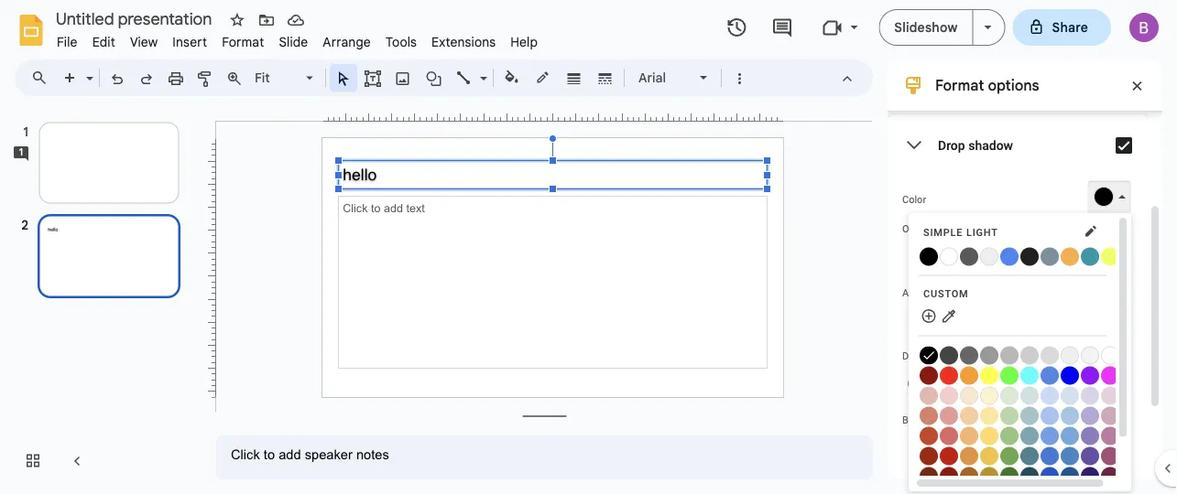 Task type: vqa. For each thing, say whether or not it's contained in the screenshot.
PROJECTS
no



Task type: describe. For each thing, give the bounding box(es) containing it.
2 row from the top
[[920, 307, 967, 327]]

theme color #4285f4, close to cornflower blue cell
[[1001, 247, 1020, 266]]

dark orange 2 cell
[[960, 467, 979, 486]]

light orange 3 image
[[960, 387, 979, 405]]

purple image
[[1081, 367, 1099, 385]]

arial
[[639, 70, 666, 86]]

light
[[967, 227, 999, 239]]

light red 1 cell
[[940, 427, 959, 446]]

red berry cell
[[920, 366, 939, 385]]

theme color #eeff41, close to dark yellow 1 cell
[[1101, 247, 1121, 266]]

light purple 1 cell
[[1081, 427, 1100, 446]]

theme color #eeeeee, close to light gray 2 cell
[[980, 247, 1000, 266]]

dark orange 1 cell
[[960, 447, 979, 466]]

light yellow 1 image
[[980, 427, 999, 446]]

text
[[938, 80, 963, 95]]

light yellow 2 image
[[980, 407, 999, 426]]

format options application
[[0, 0, 1177, 495]]

light blue 2 cell
[[1061, 406, 1080, 426]]

dark green 2 cell
[[1001, 467, 1020, 486]]

file menu item
[[49, 31, 85, 53]]

arrange menu item
[[316, 31, 378, 53]]

light yellow 3 cell
[[980, 386, 1000, 405]]

4 row from the top
[[920, 366, 1121, 385]]

light red berry 1 cell
[[920, 427, 939, 446]]

dark purple 1 image
[[1081, 448, 1099, 466]]

slideshow
[[895, 19, 958, 35]]

drop shadow
[[938, 138, 1013, 153]]

light magenta 2 cell
[[1101, 406, 1121, 426]]

cyan cell
[[1021, 366, 1040, 385]]

theme color black image
[[920, 248, 938, 266]]

light blue 3 image
[[1061, 387, 1079, 405]]

format options
[[935, 76, 1040, 94]]

dark yellow 1 image
[[980, 448, 999, 466]]

dark purple 2 cell
[[1081, 467, 1100, 486]]

blur radius slider
[[902, 426, 1133, 468]]

dark yellow 1 cell
[[980, 447, 1000, 466]]

custom button
[[919, 284, 1107, 306]]

dark green 1 image
[[1001, 448, 1019, 466]]

insert menu item
[[165, 31, 215, 53]]

insert image image
[[393, 65, 414, 91]]

cornflower blue cell
[[1041, 366, 1060, 385]]

light cyan 2 cell
[[1021, 406, 1040, 426]]

light purple 2 image
[[1081, 407, 1099, 426]]

dark gray 1 cell
[[1001, 346, 1020, 365]]

light orange 1 image
[[960, 427, 979, 446]]

tools
[[386, 34, 417, 50]]

theme color #0097a7, close to dark blue 15 cell
[[1081, 247, 1100, 266]]

opacity
[[902, 224, 936, 235]]

light green 2 image
[[1001, 407, 1019, 426]]

light cyan 3 image
[[1021, 387, 1039, 405]]

light gray 1 cell
[[1041, 346, 1060, 365]]

light gray 3 image
[[1081, 347, 1099, 365]]

red image
[[940, 367, 958, 385]]

new slide with layout image
[[82, 66, 93, 72]]

cyan image
[[1021, 367, 1039, 385]]

light orange 1 cell
[[960, 427, 979, 446]]

blue cell
[[1061, 366, 1080, 385]]

light orange 2 image
[[960, 407, 979, 426]]

light purple 3 image
[[1081, 387, 1099, 405]]

dark gray 2 image
[[980, 347, 999, 365]]

dark yellow 2 cell
[[980, 467, 1000, 486]]

light red berry 1 image
[[920, 427, 938, 446]]

light red 1 image
[[940, 427, 958, 446]]

border color: transparent image
[[533, 65, 554, 89]]

slide
[[279, 34, 308, 50]]

drop
[[938, 138, 965, 153]]

light cyan 1 image
[[1021, 427, 1039, 446]]

text fitting
[[938, 80, 1000, 95]]

edit
[[92, 34, 115, 50]]

magenta cell
[[1101, 366, 1121, 385]]

purple cell
[[1081, 366, 1100, 385]]

dark blue 2 cell
[[1061, 467, 1080, 486]]

theme color #78909c, close to light cyan 1 cell
[[1041, 247, 1060, 266]]

options
[[988, 76, 1040, 94]]

shadow
[[969, 138, 1013, 153]]

distance
[[902, 351, 942, 362]]

presentation options image
[[985, 26, 992, 29]]

theme color #ffab40, close to dark yellow 1 cell
[[1061, 247, 1080, 266]]

8 row from the top
[[920, 447, 1121, 466]]

3 row from the top
[[920, 346, 1121, 365]]

slideshow button
[[879, 9, 974, 46]]

5 row from the top
[[920, 386, 1121, 405]]

light cornflower blue 3 cell
[[1041, 386, 1060, 405]]

light cornflower blue 2 image
[[1041, 407, 1059, 426]]

white image
[[1101, 347, 1120, 365]]

black cell
[[920, 346, 939, 365]]

dark magenta 1 cell
[[1101, 447, 1121, 466]]

2 option from the left
[[595, 65, 616, 91]]

light gray 2 image
[[1061, 347, 1079, 365]]

light cornflower blue 3 image
[[1041, 387, 1059, 405]]

arrange
[[323, 34, 371, 50]]

light green 3 image
[[1001, 387, 1019, 405]]

light green 1 cell
[[1001, 427, 1020, 446]]

dark magenta 1 image
[[1101, 448, 1120, 466]]

Star checkbox
[[224, 7, 250, 33]]

dark red berry 2 cell
[[920, 467, 939, 486]]

tools menu item
[[378, 31, 424, 53]]

dark gray 3 image
[[960, 347, 979, 365]]

dark cyan 2 cell
[[1021, 467, 1040, 486]]

gray cell
[[1021, 346, 1040, 365]]

light blue 3 cell
[[1061, 386, 1080, 405]]

gray image
[[1021, 347, 1039, 365]]

theme color #212121, close to dark gray 30 cell
[[1021, 247, 1040, 266]]

dark blue 1 image
[[1061, 448, 1079, 466]]

view menu item
[[123, 31, 165, 53]]

dark orange 1 image
[[960, 448, 979, 466]]

format options section
[[888, 60, 1163, 487]]

angle
[[902, 287, 928, 299]]

light cornflower blue 2 cell
[[1041, 406, 1060, 426]]

angle slider
[[902, 299, 1133, 341]]

light orange 2 cell
[[960, 406, 979, 426]]



Task type: locate. For each thing, give the bounding box(es) containing it.
dark purple 1 cell
[[1081, 447, 1100, 466]]

green cell
[[1001, 366, 1020, 385]]

dark red 1 image
[[940, 448, 958, 466]]

Toggle shadow checkbox
[[1106, 127, 1143, 164]]

dark gray 3 cell
[[960, 346, 979, 365]]

format
[[222, 34, 264, 50], [935, 76, 984, 94]]

slide menu item
[[272, 31, 316, 53]]

opacity slider
[[902, 235, 1133, 277]]

theme color #0097a7, close to dark blue 15 image
[[1081, 248, 1099, 266]]

dark cornflower blue 2 cell
[[1041, 467, 1060, 486]]

format down star option
[[222, 34, 264, 50]]

format menu item
[[215, 31, 272, 53]]

extensions
[[432, 34, 496, 50]]

light gray 1 image
[[1041, 347, 1059, 365]]

light cornflower blue 1 cell
[[1041, 427, 1060, 446]]

dark red 2 cell
[[940, 467, 959, 486]]

light magenta 2 image
[[1101, 407, 1120, 426]]

shape image
[[424, 65, 445, 91]]

0 horizontal spatial option
[[564, 65, 585, 91]]

light green 2 cell
[[1001, 406, 1020, 426]]

theme color #eeff41, close to dark yellow 1 image
[[1101, 248, 1120, 266]]

menu
[[909, 213, 1132, 495]]

cornflower blue image
[[1041, 367, 1059, 385]]

file
[[57, 34, 78, 50]]

red cell
[[940, 366, 959, 385]]

share
[[1052, 19, 1088, 35]]

text fitting tab
[[888, 60, 1148, 115]]

light magenta 3 cell
[[1101, 386, 1121, 405]]

light blue 1 cell
[[1061, 427, 1080, 446]]

light red berry 2 cell
[[920, 406, 939, 426]]

dark gray 2 cell
[[980, 346, 1000, 365]]

dark magenta 2 cell
[[1101, 467, 1121, 486]]

1 row from the top
[[920, 247, 1121, 266]]

format for format
[[222, 34, 264, 50]]

dark green 1 cell
[[1001, 447, 1020, 466]]

arial option
[[639, 65, 689, 91]]

menu bar containing file
[[49, 24, 545, 54]]

theme color white image
[[940, 248, 958, 266]]

theme color #212121, close to dark gray 30 image
[[1021, 248, 1039, 266]]

format inside 'format options' section
[[935, 76, 984, 94]]

magenta image
[[1101, 367, 1120, 385]]

light red berry 3 image
[[920, 387, 938, 405]]

yellow image
[[980, 367, 999, 385]]

orange image
[[960, 367, 979, 385]]

drop shadow tab
[[888, 115, 1148, 177]]

theme color #595959, close to dark gray 3 image
[[960, 248, 979, 266]]

radius
[[923, 415, 953, 426]]

fitting
[[966, 80, 1000, 95]]

light red 3 image
[[940, 387, 958, 405]]

distance slider
[[902, 362, 1133, 405]]

light green 1 image
[[1001, 427, 1019, 446]]

format inside format menu item
[[222, 34, 264, 50]]

format left options
[[935, 76, 984, 94]]

0 vertical spatial format
[[222, 34, 264, 50]]

dark red berry 1 image
[[920, 448, 938, 466]]

menu bar banner
[[0, 0, 1177, 495]]

theme color #595959, close to dark gray 3 cell
[[960, 247, 979, 266]]

light green 3 cell
[[1001, 386, 1020, 405]]

light cyan 3 cell
[[1021, 386, 1040, 405]]

1 option from the left
[[564, 65, 585, 91]]

edit menu item
[[85, 31, 123, 53]]

theme color #4285f4, close to cornflower blue image
[[1001, 248, 1019, 266]]

green image
[[1001, 367, 1019, 385]]

light cyan 2 image
[[1021, 407, 1039, 426]]

menu inside the format options application
[[909, 213, 1132, 495]]

black image
[[920, 347, 938, 365]]

light magenta 3 image
[[1101, 387, 1120, 405]]

color
[[902, 194, 926, 205]]

light yellow 3 image
[[980, 387, 999, 405]]

light red 2 image
[[940, 407, 958, 426]]

dark cyan 1 cell
[[1021, 447, 1040, 466]]

fill color: transparent image
[[502, 65, 523, 89]]

dark gray 4 cell
[[940, 346, 959, 365]]

light yellow 2 cell
[[980, 406, 1000, 426]]

dark red 1 cell
[[940, 447, 959, 466]]

6 row from the top
[[920, 406, 1121, 426]]

light purple 2 cell
[[1081, 406, 1100, 426]]

light purple 3 cell
[[1081, 386, 1100, 405]]

light purple 1 image
[[1081, 427, 1099, 446]]

dark cornflower blue 1 image
[[1041, 448, 1059, 466]]

menu bar inside menu bar banner
[[49, 24, 545, 54]]

theme color #78909c, close to light cyan 1 image
[[1041, 248, 1059, 266]]

1 horizontal spatial format
[[935, 76, 984, 94]]

option
[[564, 65, 585, 91], [595, 65, 616, 91]]

light gray 3 cell
[[1081, 346, 1100, 365]]

light cyan 1 cell
[[1021, 427, 1040, 446]]

option right border color: transparent icon
[[564, 65, 585, 91]]

custom
[[924, 289, 969, 300]]

red berry image
[[920, 367, 938, 385]]

light orange 3 cell
[[960, 386, 979, 405]]

light red berry 2 image
[[920, 407, 938, 426]]

dark gray 1 image
[[1001, 347, 1019, 365]]

option left arial
[[595, 65, 616, 91]]

view
[[130, 34, 158, 50]]

0 horizontal spatial format
[[222, 34, 264, 50]]

Zoom field
[[249, 65, 322, 92]]

blur
[[902, 415, 920, 426]]

dark gray 4 image
[[940, 347, 958, 365]]

dark cyan 1 image
[[1021, 448, 1039, 466]]

yellow cell
[[980, 366, 1000, 385]]

help menu item
[[503, 31, 545, 53]]

light cornflower blue 1 image
[[1041, 427, 1059, 446]]

insert
[[173, 34, 207, 50]]

light red 3 cell
[[940, 386, 959, 405]]

simple light
[[924, 227, 999, 239]]

9 row from the top
[[920, 467, 1121, 486]]

theme color #ffab40, close to dark yellow 1 image
[[1061, 248, 1079, 266]]

light blue 1 image
[[1061, 427, 1079, 446]]

theme color black cell
[[920, 247, 939, 266]]

7 row from the top
[[920, 427, 1121, 446]]

blur radius
[[902, 415, 953, 426]]

light magenta 1 image
[[1101, 427, 1120, 446]]

format for format options
[[935, 76, 984, 94]]

theme color #eeeeee, close to light gray 2 image
[[980, 248, 999, 266]]

light yellow 1 cell
[[980, 427, 1000, 446]]

light blue 2 image
[[1061, 407, 1079, 426]]

Zoom text field
[[252, 65, 303, 91]]

menu containing simple light
[[909, 213, 1132, 495]]

light gray 2 cell
[[1061, 346, 1080, 365]]

1 vertical spatial format
[[935, 76, 984, 94]]

dark blue 1 cell
[[1061, 447, 1080, 466]]

Rename text field
[[49, 7, 223, 29]]

orange cell
[[960, 366, 979, 385]]

blue image
[[1061, 367, 1079, 385]]

help
[[511, 34, 538, 50]]

1 horizontal spatial option
[[595, 65, 616, 91]]

main toolbar
[[54, 64, 754, 92]]

share button
[[1013, 9, 1111, 46]]

extensions menu item
[[424, 31, 503, 53]]

dark cornflower blue 1 cell
[[1041, 447, 1060, 466]]

simple
[[924, 227, 963, 239]]

light red 2 cell
[[940, 406, 959, 426]]

navigation inside the format options application
[[0, 104, 202, 495]]

light red berry 3 cell
[[920, 386, 939, 405]]

dark red berry 1 cell
[[920, 447, 939, 466]]

Menus field
[[23, 65, 63, 91]]

light magenta 1 cell
[[1101, 427, 1121, 446]]



